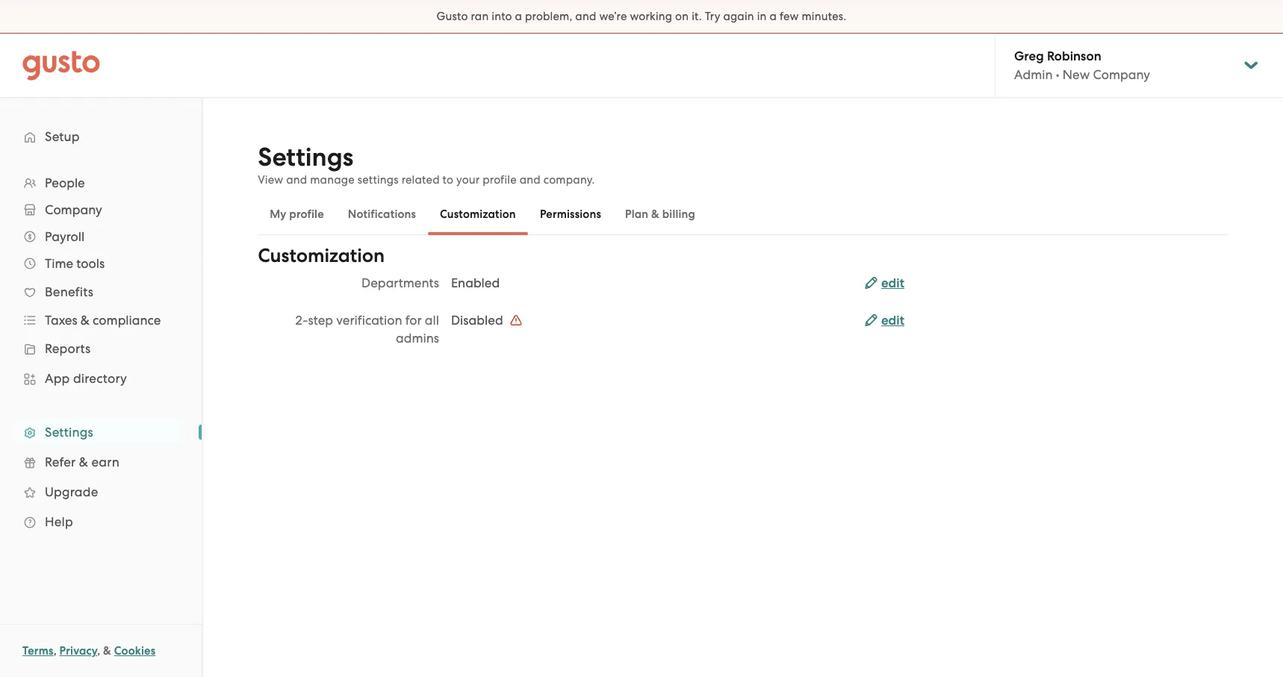 Task type: describe. For each thing, give the bounding box(es) containing it.
terms , privacy , & cookies
[[22, 645, 156, 658]]

company button
[[15, 196, 187, 223]]

2-
[[295, 313, 308, 328]]

greg robinson admin • new company
[[1014, 49, 1150, 82]]

robinson
[[1047, 49, 1102, 64]]

time tools
[[45, 256, 105, 271]]

taxes
[[45, 313, 77, 328]]

terms
[[22, 645, 54, 658]]

settings view and manage settings related to your profile and company.
[[258, 142, 595, 187]]

edit for disabled
[[881, 313, 905, 329]]

try
[[705, 10, 721, 23]]

& for compliance
[[81, 313, 90, 328]]

time tools button
[[15, 250, 187, 277]]

related
[[402, 173, 440, 187]]

company.
[[544, 173, 595, 187]]

tools
[[76, 256, 105, 271]]

settings
[[358, 173, 399, 187]]

view
[[258, 173, 283, 187]]

my profile button
[[258, 196, 336, 232]]

benefits
[[45, 285, 93, 300]]

my profile
[[270, 208, 324, 221]]

reports
[[45, 341, 91, 356]]

settings for settings view and manage settings related to your profile and company.
[[258, 142, 354, 173]]

module__icon___go7vc image
[[510, 314, 522, 326]]

it.
[[692, 10, 702, 23]]

few
[[780, 10, 799, 23]]

edit button for enabled
[[865, 275, 905, 293]]

time
[[45, 256, 73, 271]]

to
[[443, 173, 454, 187]]

customization inside button
[[440, 208, 516, 221]]

1 a from the left
[[515, 10, 522, 23]]

departments
[[362, 276, 439, 291]]

edit button for disabled
[[865, 312, 905, 330]]

upgrade
[[45, 485, 98, 500]]

cookies button
[[114, 642, 156, 660]]

notifications button
[[336, 196, 428, 232]]

app directory
[[45, 371, 127, 386]]

help
[[45, 515, 73, 530]]

list containing people
[[0, 170, 202, 537]]

& for earn
[[79, 455, 88, 470]]

working
[[630, 10, 672, 23]]

reports link
[[15, 335, 187, 362]]

taxes & compliance button
[[15, 307, 187, 334]]

all
[[425, 313, 439, 328]]

company inside dropdown button
[[45, 202, 102, 217]]

new
[[1063, 67, 1090, 82]]

app
[[45, 371, 70, 386]]

profile inside my profile button
[[289, 208, 324, 221]]

earn
[[91, 455, 119, 470]]

people
[[45, 176, 85, 190]]

directory
[[73, 371, 127, 386]]

company inside greg robinson admin • new company
[[1093, 67, 1150, 82]]

home image
[[22, 50, 100, 80]]

people button
[[15, 170, 187, 196]]

payroll
[[45, 229, 85, 244]]

refer
[[45, 455, 76, 470]]

greg
[[1014, 49, 1044, 64]]



Task type: locate. For each thing, give the bounding box(es) containing it.
permissions button
[[528, 196, 613, 232]]

1 vertical spatial company
[[45, 202, 102, 217]]

profile
[[483, 173, 517, 187], [289, 208, 324, 221]]

privacy
[[59, 645, 97, 658]]

2 , from the left
[[97, 645, 100, 658]]

into
[[492, 10, 512, 23]]

0 horizontal spatial and
[[286, 173, 307, 187]]

1 horizontal spatial ,
[[97, 645, 100, 658]]

1 vertical spatial settings
[[45, 425, 93, 440]]

& inside button
[[651, 208, 660, 221]]

1 horizontal spatial settings
[[258, 142, 354, 173]]

settings up manage
[[258, 142, 354, 173]]

on
[[675, 10, 689, 23]]

and right view
[[286, 173, 307, 187]]

and
[[575, 10, 597, 23], [286, 173, 307, 187], [520, 173, 541, 187]]

& left cookies
[[103, 645, 111, 658]]

2 edit from the top
[[881, 313, 905, 329]]

edit
[[881, 276, 905, 291], [881, 313, 905, 329]]

company down people
[[45, 202, 102, 217]]

compliance
[[93, 313, 161, 328]]

verification
[[336, 313, 402, 328]]

1 edit button from the top
[[865, 275, 905, 293]]

notifications
[[348, 208, 416, 221]]

list
[[0, 170, 202, 537]]

minutes.
[[802, 10, 847, 23]]

setup link
[[15, 123, 187, 150]]

problem,
[[525, 10, 573, 23]]

company
[[1093, 67, 1150, 82], [45, 202, 102, 217]]

your
[[456, 173, 480, 187]]

benefits link
[[15, 279, 187, 306]]

2 edit button from the top
[[865, 312, 905, 330]]

profile right your
[[483, 173, 517, 187]]

2 horizontal spatial and
[[575, 10, 597, 23]]

0 horizontal spatial profile
[[289, 208, 324, 221]]

settings
[[258, 142, 354, 173], [45, 425, 93, 440]]

1 edit from the top
[[881, 276, 905, 291]]

profile inside "settings view and manage settings related to your profile and company."
[[483, 173, 517, 187]]

company right new
[[1093, 67, 1150, 82]]

for
[[405, 313, 422, 328]]

cookies
[[114, 645, 156, 658]]

1 vertical spatial edit button
[[865, 312, 905, 330]]

& for billing
[[651, 208, 660, 221]]

0 vertical spatial company
[[1093, 67, 1150, 82]]

& inside dropdown button
[[81, 313, 90, 328]]

0 horizontal spatial settings
[[45, 425, 93, 440]]

step
[[308, 313, 333, 328]]

payroll button
[[15, 223, 187, 250]]

permissions
[[540, 208, 601, 221]]

& right plan
[[651, 208, 660, 221]]

settings inside "settings view and manage settings related to your profile and company."
[[258, 142, 354, 173]]

edit button
[[865, 275, 905, 293], [865, 312, 905, 330]]

&
[[651, 208, 660, 221], [81, 313, 90, 328], [79, 455, 88, 470], [103, 645, 111, 658]]

plan & billing
[[625, 208, 695, 221]]

0 horizontal spatial a
[[515, 10, 522, 23]]

admins
[[396, 331, 439, 346]]

1 vertical spatial customization
[[258, 244, 385, 267]]

0 vertical spatial settings
[[258, 142, 354, 173]]

plan & billing button
[[613, 196, 707, 232]]

2-step verification for all admins
[[295, 313, 439, 346]]

taxes & compliance
[[45, 313, 161, 328]]

, left cookies
[[97, 645, 100, 658]]

refer & earn
[[45, 455, 119, 470]]

and left company. on the left top of page
[[520, 173, 541, 187]]

customization down your
[[440, 208, 516, 221]]

edit for enabled
[[881, 276, 905, 291]]

in
[[757, 10, 767, 23]]

settings up refer
[[45, 425, 93, 440]]

settings inside list
[[45, 425, 93, 440]]

0 vertical spatial edit
[[881, 276, 905, 291]]

manage
[[310, 173, 355, 187]]

disabled
[[451, 313, 506, 328]]

1 horizontal spatial profile
[[483, 173, 517, 187]]

1 vertical spatial profile
[[289, 208, 324, 221]]

0 vertical spatial profile
[[483, 173, 517, 187]]

0 horizontal spatial customization
[[258, 244, 385, 267]]

0 vertical spatial edit button
[[865, 275, 905, 293]]

1 vertical spatial edit
[[881, 313, 905, 329]]

a right the in
[[770, 10, 777, 23]]

a right into
[[515, 10, 522, 23]]

ran
[[471, 10, 489, 23]]

customization button
[[428, 196, 528, 232]]

admin
[[1014, 67, 1053, 82]]

gusto ran into a problem, and we're working on it. try again in a few minutes.
[[437, 10, 847, 23]]

and left we're
[[575, 10, 597, 23]]

, left privacy
[[54, 645, 57, 658]]

a
[[515, 10, 522, 23], [770, 10, 777, 23]]

app directory link
[[15, 365, 187, 392]]

gusto navigation element
[[0, 98, 202, 561]]

& right taxes in the top left of the page
[[81, 313, 90, 328]]

1 horizontal spatial and
[[520, 173, 541, 187]]

upgrade link
[[15, 479, 187, 506]]

setup
[[45, 129, 80, 144]]

my
[[270, 208, 287, 221]]

billing
[[662, 208, 695, 221]]

•
[[1056, 67, 1060, 82]]

settings link
[[15, 419, 187, 446]]

enabled
[[451, 276, 500, 291]]

1 horizontal spatial company
[[1093, 67, 1150, 82]]

terms link
[[22, 645, 54, 658]]

we're
[[599, 10, 627, 23]]

privacy link
[[59, 645, 97, 658]]

1 horizontal spatial a
[[770, 10, 777, 23]]

,
[[54, 645, 57, 658], [97, 645, 100, 658]]

settings tabs tab list
[[258, 193, 1228, 235]]

customization down my profile button
[[258, 244, 385, 267]]

again
[[723, 10, 754, 23]]

profile right my
[[289, 208, 324, 221]]

2 a from the left
[[770, 10, 777, 23]]

1 , from the left
[[54, 645, 57, 658]]

gusto
[[437, 10, 468, 23]]

plan
[[625, 208, 649, 221]]

settings for settings
[[45, 425, 93, 440]]

1 horizontal spatial customization
[[440, 208, 516, 221]]

customization
[[440, 208, 516, 221], [258, 244, 385, 267]]

refer & earn link
[[15, 449, 187, 476]]

0 horizontal spatial company
[[45, 202, 102, 217]]

& left earn
[[79, 455, 88, 470]]

help link
[[15, 509, 187, 536]]

0 vertical spatial customization
[[440, 208, 516, 221]]

0 horizontal spatial ,
[[54, 645, 57, 658]]



Task type: vqa. For each thing, say whether or not it's contained in the screenshot.
bottommost "contact"
no



